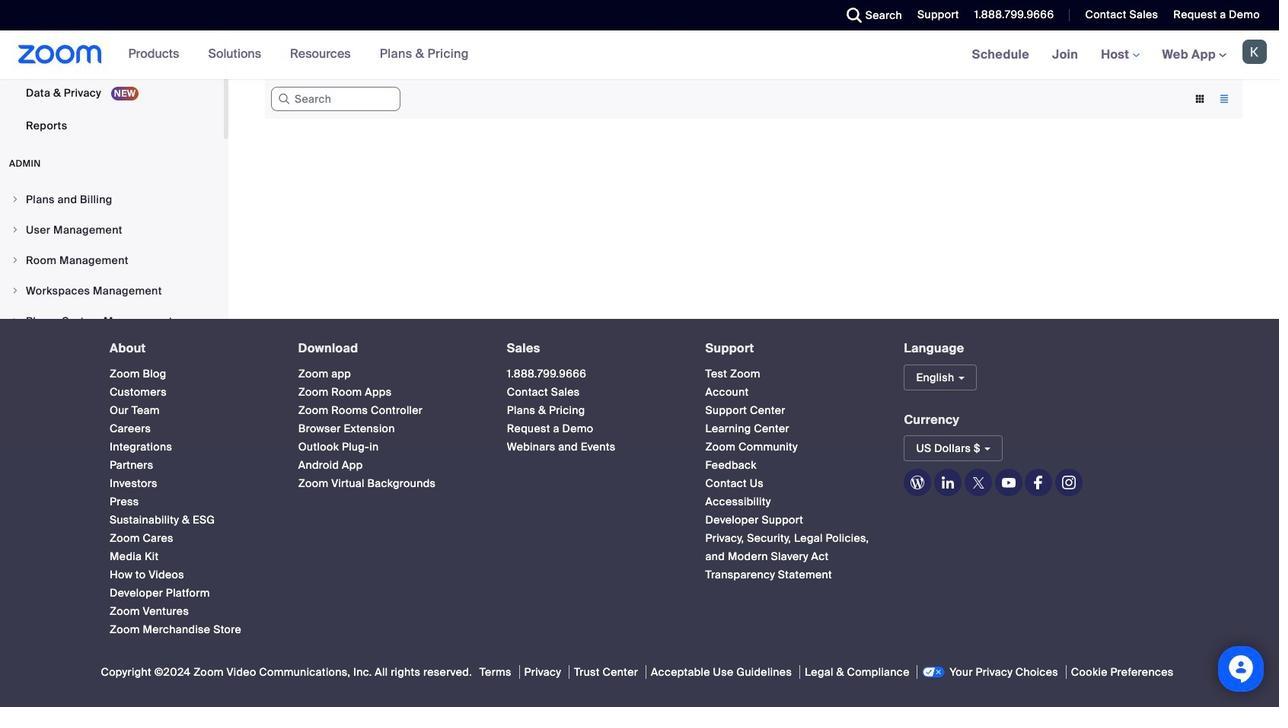 Task type: vqa. For each thing, say whether or not it's contained in the screenshot.
'That'
no



Task type: describe. For each thing, give the bounding box(es) containing it.
right image for 1st menu item from the bottom of the admin menu menu
[[11, 317, 20, 326]]

zoom logo image
[[18, 45, 102, 64]]

grid mode, not selected image
[[1188, 92, 1212, 106]]

product information navigation
[[117, 30, 480, 79]]

1 heading from the left
[[110, 342, 271, 355]]

personal menu menu
[[0, 0, 224, 142]]

right image
[[11, 225, 20, 235]]

right image for 4th menu item from the top
[[11, 286, 20, 295]]

4 menu item from the top
[[0, 276, 224, 305]]

admin menu menu
[[0, 185, 224, 398]]

profile picture image
[[1243, 40, 1267, 64]]

list mode, selected image
[[1212, 92, 1237, 106]]



Task type: locate. For each thing, give the bounding box(es) containing it.
4 heading from the left
[[706, 342, 877, 355]]

right image
[[11, 195, 20, 204], [11, 256, 20, 265], [11, 286, 20, 295], [11, 317, 20, 326]]

5 menu item from the top
[[0, 307, 224, 336]]

2 heading from the left
[[298, 342, 480, 355]]

menu item
[[0, 185, 224, 214], [0, 215, 224, 244], [0, 246, 224, 275], [0, 276, 224, 305], [0, 307, 224, 336]]

3 menu item from the top
[[0, 246, 224, 275]]

3 heading from the left
[[507, 342, 678, 355]]

1 menu item from the top
[[0, 185, 224, 214]]

Search text field
[[271, 87, 401, 111]]

right image for 1st menu item from the top of the admin menu menu
[[11, 195, 20, 204]]

right image for 3rd menu item from the top of the admin menu menu
[[11, 256, 20, 265]]

banner
[[0, 30, 1279, 80]]

4 right image from the top
[[11, 317, 20, 326]]

2 right image from the top
[[11, 256, 20, 265]]

2 menu item from the top
[[0, 215, 224, 244]]

meetings navigation
[[961, 30, 1279, 80]]

3 right image from the top
[[11, 286, 20, 295]]

1 right image from the top
[[11, 195, 20, 204]]

heading
[[110, 342, 271, 355], [298, 342, 480, 355], [507, 342, 678, 355], [706, 342, 877, 355]]



